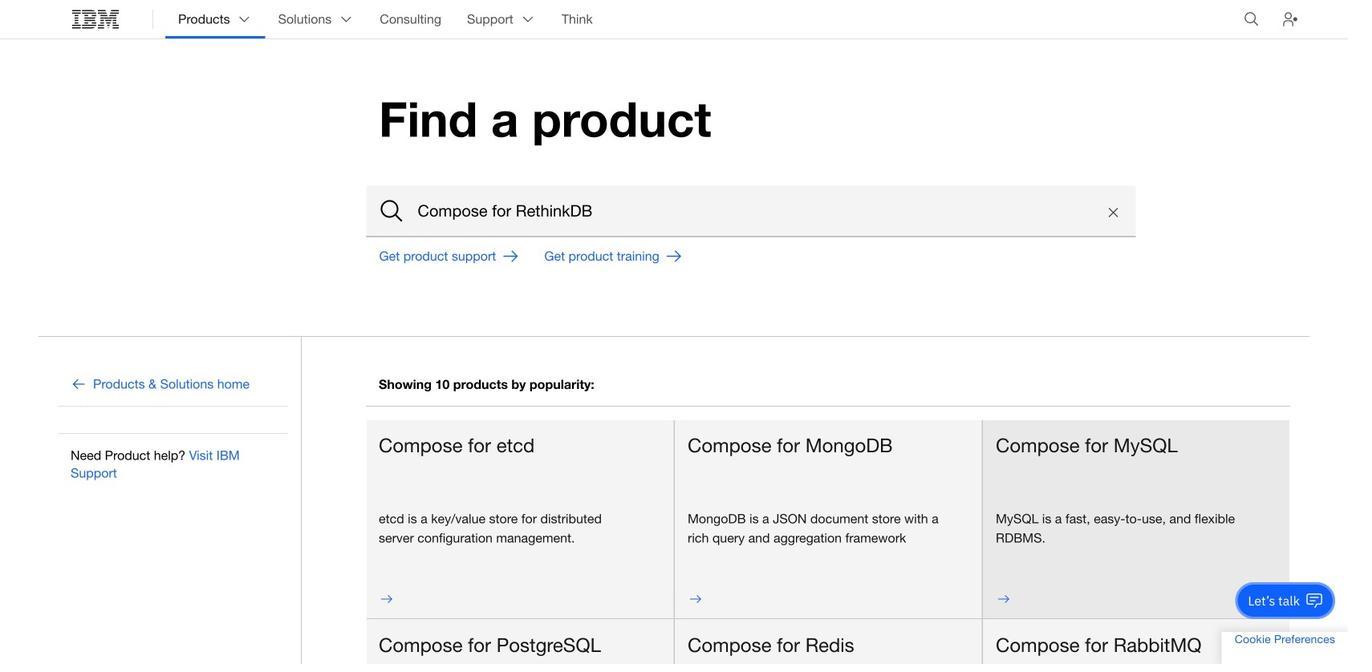 Task type: locate. For each thing, give the bounding box(es) containing it.
test region
[[366, 420, 674, 619], [674, 420, 983, 619], [366, 619, 674, 665], [674, 619, 983, 665], [983, 619, 1291, 665]]

1 horizontal spatial [object object] image
[[688, 593, 704, 606]]

1 [object object] image from the left
[[379, 593, 395, 606]]

3 [object object] image from the left
[[996, 593, 1012, 606]]

search element
[[366, 186, 1137, 237]]

2 [object object] image from the left
[[688, 593, 704, 606]]

0 horizontal spatial [object object] image
[[379, 593, 395, 606]]

[object object] image
[[379, 593, 395, 606], [688, 593, 704, 606], [996, 593, 1012, 606]]

let's talk element
[[1249, 592, 1301, 610]]

2 horizontal spatial [object object] image
[[996, 593, 1012, 606]]



Task type: describe. For each thing, give the bounding box(es) containing it.
Search text field
[[366, 186, 1137, 237]]



